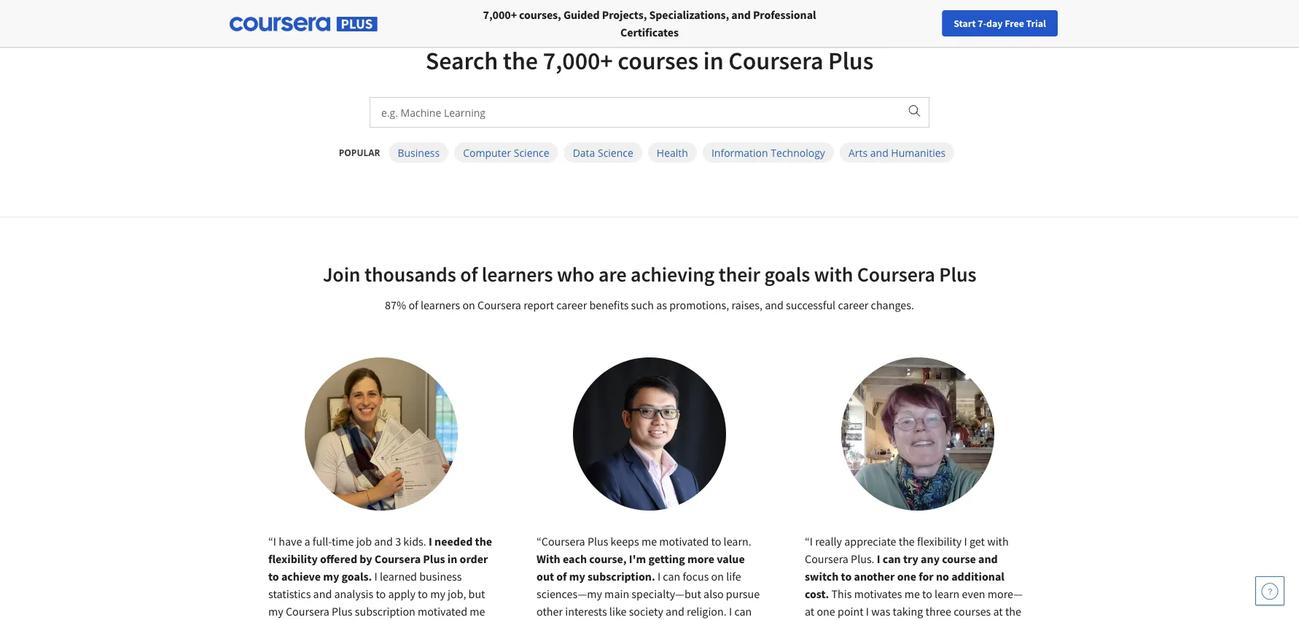 Task type: describe. For each thing, give the bounding box(es) containing it.
benefits
[[590, 298, 629, 312]]

learner image abigail p. image
[[305, 357, 458, 511]]

arts and humanities
[[849, 146, 946, 159]]

i for a
[[273, 534, 276, 549]]

out
[[537, 569, 554, 584]]

each
[[563, 551, 587, 566]]

achieving
[[631, 262, 715, 287]]

report
[[524, 298, 554, 312]]

promotions,
[[670, 298, 730, 312]]

job,
[[448, 587, 466, 601]]

by
[[360, 551, 372, 566]]

2 career from the left
[[838, 298, 869, 312]]

life
[[727, 569, 742, 584]]

who
[[557, 262, 595, 287]]

courses
[[618, 45, 699, 76]]

technology
[[771, 146, 826, 159]]

search
[[426, 45, 498, 76]]

statistics
[[268, 587, 311, 601]]

7,000+ courses, guided projects, specializations, and professional certificates
[[483, 7, 817, 39]]

coursera inside i needed the flexibility offered by coursera plus in order to achieve my goals.
[[375, 551, 421, 566]]

1 career from the left
[[557, 298, 587, 312]]

course
[[943, 551, 977, 566]]

in inside i needed the flexibility offered by coursera plus in order to achieve my goals.
[[448, 551, 458, 566]]

data
[[573, 146, 596, 159]]

a
[[305, 534, 310, 549]]

start 7-day free trial button
[[943, 10, 1058, 36]]

health button
[[648, 142, 697, 163]]

my inside i needed the flexibility offered by coursera plus in order to achieve my goals.
[[323, 569, 339, 584]]

87% of learners on coursera report career benefits such as promotions, raises, and successful career changes.
[[385, 298, 915, 312]]

certificates
[[621, 25, 679, 39]]

main
[[605, 587, 630, 601]]

focus
[[683, 569, 709, 584]]

one
[[898, 569, 917, 584]]

my down business
[[430, 587, 446, 601]]

value
[[717, 551, 745, 566]]

can for try
[[883, 551, 901, 566]]

find your new career
[[989, 17, 1080, 30]]

offered
[[320, 551, 357, 566]]

7-
[[978, 17, 987, 30]]

more
[[688, 551, 715, 566]]

analysis
[[334, 587, 374, 601]]

successful
[[786, 298, 836, 312]]

getting
[[649, 551, 686, 566]]

another
[[855, 569, 895, 584]]

i down pursue
[[729, 604, 733, 619]]

kids.
[[404, 534, 427, 549]]

coursera inside coursera plus keeps me motivated to learn. with each course, i'm getting more value out of my subscription.
[[542, 534, 586, 549]]

humanities
[[892, 146, 946, 159]]

arts and humanities button
[[840, 142, 955, 163]]

such
[[631, 298, 654, 312]]

of inside coursera plus keeps me motivated to learn. with each course, i'm getting more value out of my subscription.
[[557, 569, 567, 584]]

switch
[[805, 569, 839, 584]]

coursera left report
[[478, 298, 522, 312]]

learn.
[[724, 534, 752, 549]]

data science
[[573, 146, 634, 159]]

sciences—my
[[537, 587, 603, 601]]

business
[[420, 569, 462, 584]]

goals
[[765, 262, 811, 287]]

search the 7,000+ courses in coursera plus
[[426, 45, 874, 76]]

popular
[[339, 146, 380, 158]]

job
[[356, 534, 372, 549]]

also
[[704, 587, 724, 601]]

1 horizontal spatial of
[[461, 262, 478, 287]]

projects,
[[602, 7, 647, 22]]

to up the subscription
[[376, 587, 386, 601]]

7,000+ inside 7,000+ courses, guided projects, specializations, and professional certificates
[[483, 7, 517, 22]]

coursera down professional
[[729, 45, 824, 76]]

with
[[537, 551, 561, 566]]

coursera plus image
[[230, 17, 378, 31]]

career
[[1052, 17, 1080, 30]]

i for the
[[429, 534, 432, 549]]

interests
[[565, 604, 607, 619]]

and right raises,
[[765, 298, 784, 312]]

1 horizontal spatial the
[[503, 45, 538, 76]]

and left 3
[[374, 534, 393, 549]]

and inside i can try any course and switch to another one for no additional cost.
[[979, 551, 998, 566]]

no
[[937, 569, 950, 584]]

and inside 7,000+ courses, guided projects, specializations, and professional certificates
[[732, 7, 751, 22]]

i'm
[[629, 551, 646, 566]]

arts
[[849, 146, 868, 159]]

religion.
[[687, 604, 727, 619]]

with
[[815, 262, 854, 287]]

their
[[719, 262, 761, 287]]

i for business
[[375, 569, 378, 584]]

time
[[332, 534, 354, 549]]

1 vertical spatial 7,000+
[[543, 45, 613, 76]]

i needed the flexibility offered by coursera plus in order to achieve my goals.
[[268, 534, 492, 584]]

your
[[1010, 17, 1029, 30]]

goals.
[[342, 569, 372, 584]]

coursera inside i learned business statistics and analysis to apply to my job, but my coursera plus subscription motivated
[[286, 604, 330, 619]]

changes.
[[871, 298, 915, 312]]

and inside i learned business statistics and analysis to apply to my job, but my coursera plus subscription motivated
[[313, 587, 332, 601]]

science for data science
[[598, 146, 634, 159]]

i for focus
[[658, 569, 661, 584]]



Task type: locate. For each thing, give the bounding box(es) containing it.
7,000+ left courses, on the left top of page
[[483, 7, 517, 22]]

1 horizontal spatial learners
[[482, 262, 553, 287]]

to inside i needed the flexibility offered by coursera plus in order to achieve my goals.
[[268, 569, 279, 584]]

and inside the arts and humanities button
[[871, 146, 889, 159]]

0 vertical spatial of
[[461, 262, 478, 287]]

subscription
[[355, 604, 416, 619]]

learned
[[380, 569, 417, 584]]

1 science from the left
[[514, 146, 550, 159]]

2 science from the left
[[598, 146, 634, 159]]

for
[[919, 569, 934, 584]]

1 horizontal spatial career
[[838, 298, 869, 312]]

but
[[469, 587, 485, 601]]

subscription.
[[588, 569, 656, 584]]

to right the apply
[[418, 587, 428, 601]]

career
[[557, 298, 587, 312], [838, 298, 869, 312]]

i right goals.
[[375, 569, 378, 584]]

i inside i needed the flexibility offered by coursera plus in order to achieve my goals.
[[429, 534, 432, 549]]

0 vertical spatial the
[[503, 45, 538, 76]]

1 horizontal spatial can
[[883, 551, 901, 566]]

find
[[989, 17, 1008, 30]]

additional
[[952, 569, 1005, 584]]

me
[[642, 534, 657, 549]]

full-
[[313, 534, 332, 549]]

on
[[463, 298, 476, 312], [712, 569, 724, 584]]

start 7-day free trial
[[954, 17, 1047, 30]]

coursera up the changes.
[[858, 262, 936, 287]]

i can try any course and switch to another one for no additional cost.
[[805, 551, 1005, 601]]

trial
[[1027, 17, 1047, 30]]

cost.
[[805, 587, 830, 601]]

i right kids.
[[429, 534, 432, 549]]

day
[[987, 17, 1003, 30]]

i have a full-time job and 3 kids.
[[273, 534, 429, 549]]

1 vertical spatial of
[[409, 298, 419, 312]]

order
[[460, 551, 488, 566]]

and down specialty—but on the bottom
[[666, 604, 685, 619]]

i up another
[[877, 551, 881, 566]]

87%
[[385, 298, 406, 312]]

and down achieve at the bottom left of the page
[[313, 587, 332, 601]]

motivated down job,
[[418, 604, 468, 619]]

on inside i can focus on life sciences—my main specialty—but also pursue other interests like society and religion. i c
[[712, 569, 724, 584]]

as
[[657, 298, 667, 312]]

can for focus
[[663, 569, 681, 584]]

Search the 7,000+ courses in Coursera Plus text field
[[371, 98, 899, 127]]

0 horizontal spatial science
[[514, 146, 550, 159]]

guided
[[564, 7, 600, 22]]

1 horizontal spatial in
[[704, 45, 724, 76]]

0 horizontal spatial in
[[448, 551, 458, 566]]

science for computer science
[[514, 146, 550, 159]]

1 vertical spatial in
[[448, 551, 458, 566]]

None search field
[[201, 9, 551, 38]]

0 horizontal spatial learners
[[421, 298, 460, 312]]

my inside coursera plus keeps me motivated to learn. with each course, i'm getting more value out of my subscription.
[[570, 569, 586, 584]]

raises,
[[732, 298, 763, 312]]

i inside i can try any course and switch to another one for no additional cost.
[[877, 551, 881, 566]]

to right switch
[[842, 569, 852, 584]]

flexibility
[[268, 551, 318, 566]]

2 horizontal spatial of
[[557, 569, 567, 584]]

and inside i can focus on life sciences—my main specialty—but also pursue other interests like society and religion. i c
[[666, 604, 685, 619]]

i learned business statistics and analysis to apply to my job, but my coursera plus subscription motivated 
[[268, 569, 485, 620]]

coursera up "each"
[[542, 534, 586, 549]]

can inside i can focus on life sciences—my main specialty—but also pursue other interests like society and religion. i c
[[663, 569, 681, 584]]

0 vertical spatial on
[[463, 298, 476, 312]]

2 vertical spatial of
[[557, 569, 567, 584]]

my down statistics
[[268, 604, 284, 619]]

my down "each"
[[570, 569, 586, 584]]

and right arts on the top of the page
[[871, 146, 889, 159]]

plus inside coursera plus keeps me motivated to learn. with each course, i'm getting more value out of my subscription.
[[588, 534, 609, 549]]

have
[[279, 534, 302, 549]]

information technology button
[[703, 142, 834, 163]]

coursera
[[729, 45, 824, 76], [858, 262, 936, 287], [478, 298, 522, 312], [542, 534, 586, 549], [375, 551, 421, 566], [286, 604, 330, 619]]

can left try
[[883, 551, 901, 566]]

on for coursera
[[463, 298, 476, 312]]

1 horizontal spatial 7,000+
[[543, 45, 613, 76]]

achieve
[[282, 569, 321, 584]]

of right out
[[557, 569, 567, 584]]

0 vertical spatial in
[[704, 45, 724, 76]]

pursue
[[726, 587, 760, 601]]

plus inside i learned business statistics and analysis to apply to my job, but my coursera plus subscription motivated
[[332, 604, 353, 619]]

1 vertical spatial the
[[475, 534, 492, 549]]

business
[[398, 146, 440, 159]]

coursera down 3
[[375, 551, 421, 566]]

can inside i can try any course and switch to another one for no additional cost.
[[883, 551, 901, 566]]

motivated up more
[[660, 534, 709, 549]]

specializations,
[[650, 7, 730, 22]]

career down with
[[838, 298, 869, 312]]

0 vertical spatial 7,000+
[[483, 7, 517, 22]]

career down who
[[557, 298, 587, 312]]

1 horizontal spatial motivated
[[660, 534, 709, 549]]

in down specializations,
[[704, 45, 724, 76]]

professional
[[753, 7, 817, 22]]

to inside coursera plus keeps me motivated to learn. with each course, i'm getting more value out of my subscription.
[[712, 534, 722, 549]]

specialty—but
[[632, 587, 702, 601]]

i can focus on life sciences—my main specialty—but also pursue other interests like society and religion. i c
[[537, 569, 760, 620]]

science right data
[[598, 146, 634, 159]]

courses,
[[519, 7, 562, 22]]

start
[[954, 17, 976, 30]]

other
[[537, 604, 563, 619]]

course,
[[590, 551, 627, 566]]

my down offered
[[323, 569, 339, 584]]

0 horizontal spatial the
[[475, 534, 492, 549]]

coursera plus keeps me motivated to learn. with each course, i'm getting more value out of my subscription.
[[537, 534, 752, 584]]

needed
[[435, 534, 473, 549]]

the up order
[[475, 534, 492, 549]]

society
[[629, 604, 664, 619]]

3
[[396, 534, 401, 549]]

0 horizontal spatial of
[[409, 298, 419, 312]]

learner image shi jie f. image
[[573, 357, 727, 511]]

on for life
[[712, 569, 724, 584]]

i
[[273, 534, 276, 549], [429, 534, 432, 549], [877, 551, 881, 566], [375, 569, 378, 584], [658, 569, 661, 584], [729, 604, 733, 619]]

join
[[323, 262, 361, 287]]

keeps
[[611, 534, 640, 549]]

of right 87%
[[409, 298, 419, 312]]

i left have
[[273, 534, 276, 549]]

help center image
[[1262, 582, 1280, 600]]

information technology
[[712, 146, 826, 159]]

learners up report
[[482, 262, 553, 287]]

plus inside i needed the flexibility offered by coursera plus in order to achieve my goals.
[[423, 551, 445, 566]]

computer science button
[[455, 142, 559, 163]]

my
[[323, 569, 339, 584], [570, 569, 586, 584], [430, 587, 446, 601], [268, 604, 284, 619]]

i inside i learned business statistics and analysis to apply to my job, but my coursera plus subscription motivated
[[375, 569, 378, 584]]

learners down thousands
[[421, 298, 460, 312]]

0 horizontal spatial career
[[557, 298, 587, 312]]

i up specialty—but on the bottom
[[658, 569, 661, 584]]

of right thousands
[[461, 262, 478, 287]]

in down needed
[[448, 551, 458, 566]]

science right computer
[[514, 146, 550, 159]]

apply
[[388, 587, 416, 601]]

motivated inside i learned business statistics and analysis to apply to my job, but my coursera plus subscription motivated
[[418, 604, 468, 619]]

learners
[[482, 262, 553, 287], [421, 298, 460, 312]]

find your new career link
[[982, 15, 1088, 33]]

the down courses, on the left top of page
[[503, 45, 538, 76]]

try
[[904, 551, 919, 566]]

motivated inside coursera plus keeps me motivated to learn. with each course, i'm getting more value out of my subscription.
[[660, 534, 709, 549]]

the inside i needed the flexibility offered by coursera plus in order to achieve my goals.
[[475, 534, 492, 549]]

0 horizontal spatial motivated
[[418, 604, 468, 619]]

1 horizontal spatial on
[[712, 569, 724, 584]]

0 horizontal spatial 7,000+
[[483, 7, 517, 22]]

1 vertical spatial learners
[[421, 298, 460, 312]]

1 vertical spatial on
[[712, 569, 724, 584]]

can down the getting
[[663, 569, 681, 584]]

science
[[514, 146, 550, 159], [598, 146, 634, 159]]

on left life
[[712, 569, 724, 584]]

coursera down statistics
[[286, 604, 330, 619]]

business button
[[389, 142, 449, 163]]

to
[[712, 534, 722, 549], [268, 569, 279, 584], [842, 569, 852, 584], [376, 587, 386, 601], [418, 587, 428, 601]]

and left professional
[[732, 7, 751, 22]]

any
[[921, 551, 940, 566]]

join thousands of learners who are achieving their goals with coursera plus
[[323, 262, 977, 287]]

1 horizontal spatial science
[[598, 146, 634, 159]]

new
[[1031, 17, 1050, 30]]

free
[[1005, 17, 1025, 30]]

like
[[610, 604, 627, 619]]

data science button
[[564, 142, 643, 163]]

to up statistics
[[268, 569, 279, 584]]

and up the additional
[[979, 551, 998, 566]]

on left report
[[463, 298, 476, 312]]

0 vertical spatial learners
[[482, 262, 553, 287]]

thousands
[[365, 262, 457, 287]]

7,000+ down guided
[[543, 45, 613, 76]]

i for try
[[877, 551, 881, 566]]

to inside i can try any course and switch to another one for no additional cost.
[[842, 569, 852, 584]]

1 vertical spatial motivated
[[418, 604, 468, 619]]

0 vertical spatial can
[[883, 551, 901, 566]]

plus
[[829, 45, 874, 76], [940, 262, 977, 287], [588, 534, 609, 549], [423, 551, 445, 566], [332, 604, 353, 619]]

information
[[712, 146, 769, 159]]

0 horizontal spatial can
[[663, 569, 681, 584]]

are
[[599, 262, 627, 287]]

1 vertical spatial can
[[663, 569, 681, 584]]

0 horizontal spatial on
[[463, 298, 476, 312]]

0 vertical spatial motivated
[[660, 534, 709, 549]]

to left 'learn.'
[[712, 534, 722, 549]]

learner image inés k. image
[[842, 357, 995, 511]]



Task type: vqa. For each thing, say whether or not it's contained in the screenshot.
COURSERA inside the coursera plus keeps me motivated to learn. with each course, i'm getting more value out of my subscription.
yes



